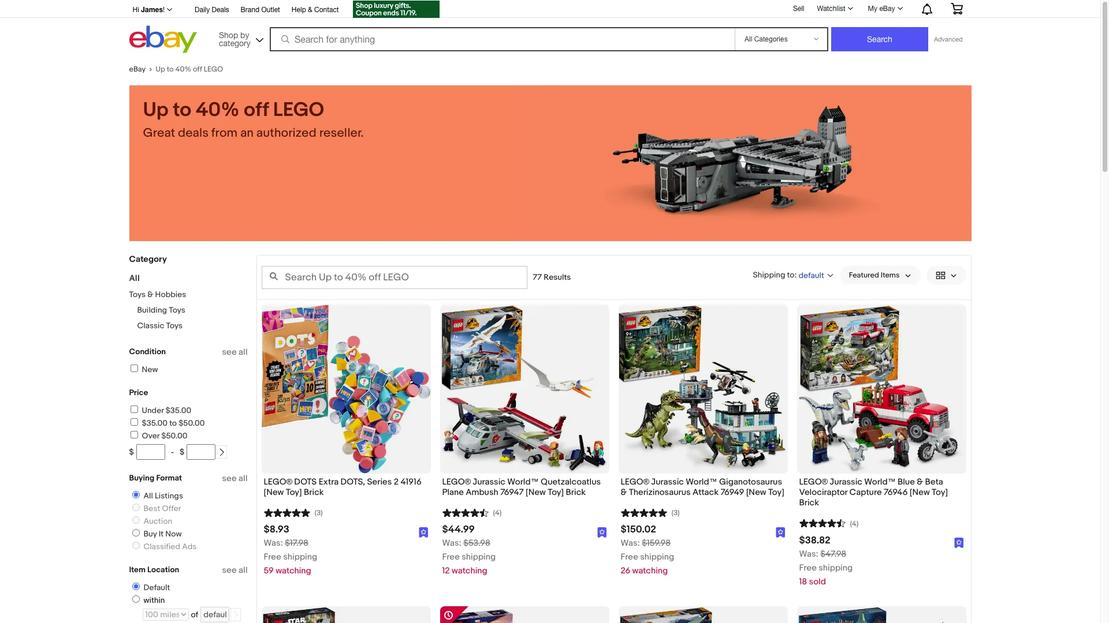 Task type: vqa. For each thing, say whether or not it's contained in the screenshot.
handmade at the top left of page
no



Task type: describe. For each thing, give the bounding box(es) containing it.
4.5 out of 5 stars image for $44.99
[[442, 507, 488, 518]]

5 out of 5 stars image for $150.02
[[621, 507, 667, 518]]

shop by category banner
[[126, 0, 971, 56]]

& inside lego® jurassic world™ giganotosaurus & therizinosaurus attack 76949 [new toy]
[[621, 488, 627, 499]]

was: for $8.93
[[264, 539, 283, 550]]

featured items button
[[840, 266, 921, 285]]

lego® jurassic world™ quetzalcoatlus plane ambush 76947 [new toy] brick link
[[442, 477, 607, 502]]

watching for $150.02
[[632, 566, 668, 577]]

$47.98
[[820, 549, 846, 560]]

world™ for $38.82
[[864, 477, 896, 488]]

$38.82
[[799, 535, 831, 547]]

0 vertical spatial toys
[[129, 290, 146, 300]]

my
[[868, 5, 878, 13]]

free for $150.02
[[621, 552, 638, 563]]

free for $38.82
[[799, 563, 817, 574]]

quetzalcoatlus
[[541, 477, 601, 488]]

was: $159.98 free shipping 26 watching
[[621, 539, 674, 577]]

$53.98
[[463, 539, 490, 550]]

ebay link
[[129, 65, 156, 74]]

attack
[[693, 488, 719, 499]]

featured
[[849, 271, 879, 280]]

dots,
[[341, 477, 365, 488]]

now
[[165, 530, 182, 540]]

plane
[[442, 488, 464, 499]]

all for condition
[[239, 347, 248, 358]]

toy] inside lego® dots extra dots, series 2 41916 [new toy] brick
[[286, 488, 302, 499]]

blue
[[898, 477, 915, 488]]

contact
[[314, 6, 339, 14]]

0 vertical spatial $35.00
[[166, 406, 191, 416]]

$150.02
[[621, 525, 656, 536]]

(3) for $8.93
[[315, 509, 323, 518]]

$35.00 to $50.00
[[142, 419, 205, 429]]

(3) link for $8.93
[[264, 507, 323, 518]]

Best Offer radio
[[132, 504, 140, 512]]

free for $8.93
[[264, 552, 281, 563]]

jurassic for $38.82
[[830, 477, 862, 488]]

shop by category
[[219, 30, 251, 48]]

my ebay
[[868, 5, 895, 13]]

under
[[142, 406, 164, 416]]

see all button for condition
[[222, 347, 248, 358]]

sold
[[809, 577, 826, 588]]

over
[[142, 432, 159, 441]]

76949
[[721, 488, 744, 499]]

see all for item location
[[222, 566, 248, 577]]

2
[[394, 477, 399, 488]]

1 vertical spatial toys
[[169, 306, 185, 315]]

Auction radio
[[132, 517, 140, 525]]

& inside account navigation
[[308, 6, 312, 14]]

see all button for item location
[[222, 566, 248, 577]]

my ebay link
[[862, 2, 908, 16]]

within
[[144, 596, 165, 606]]

buy
[[144, 530, 157, 540]]

auction
[[144, 517, 172, 527]]

lego® jurassic world™ blue & beta velociraptor capture 76946 [new toy] brick image
[[798, 305, 965, 474]]

$35.00 to $50.00 link
[[129, 419, 205, 429]]

lego® jurassic world™ blue & beta velociraptor capture 76946 [new toy] brick
[[799, 477, 948, 509]]

daily deals link
[[195, 4, 229, 17]]

ambush
[[466, 488, 498, 499]]

help & contact link
[[292, 4, 339, 17]]

$ for maximum value text box
[[180, 448, 184, 458]]

0 vertical spatial $50.00
[[179, 419, 205, 429]]

shop by category button
[[214, 26, 266, 51]]

deals
[[212, 6, 229, 14]]

shipping for $44.99
[[462, 552, 496, 563]]

$44.99
[[442, 525, 475, 536]]

shop
[[219, 30, 238, 40]]

lego® jurassic world™ giganotosaurus & therizinosaurus attack 76949 [new toy] image
[[619, 305, 787, 474]]

brand
[[241, 6, 259, 14]]

[new inside lego® jurassic world™ giganotosaurus & therizinosaurus attack 76949 [new toy]
[[746, 488, 766, 499]]

(4) link for $44.99
[[442, 507, 502, 518]]

listings
[[155, 492, 183, 501]]

New checkbox
[[130, 365, 138, 373]]

lego® dots extra dots, series 2 41916 [new toy] brick image
[[262, 305, 430, 474]]

get the coupon image
[[353, 1, 439, 18]]

[new inside lego® jurassic world™ blue & beta velociraptor capture 76946 [new toy] brick
[[910, 488, 930, 499]]

best offer
[[144, 504, 181, 514]]

daily deals
[[195, 6, 229, 14]]

was: for $44.99
[[442, 539, 461, 550]]

up for up to 40% off lego
[[156, 65, 165, 74]]

lego for up to 40% off lego
[[204, 65, 223, 74]]

Enter your search keyword text field
[[261, 266, 527, 289]]

lego® jurassic world™ quetzalcoatlus plane ambush 76947 [new toy] brick image
[[441, 305, 608, 474]]

jurassic for $44.99
[[473, 477, 505, 488]]

to for up to 40% off lego
[[167, 65, 174, 74]]

outlet
[[261, 6, 280, 14]]

hi james !
[[133, 5, 165, 14]]

lego® marvel super heroes spider-man miles morales figure 76225 [new toy] bric image
[[440, 609, 609, 624]]

offer
[[162, 504, 181, 514]]

& inside lego® jurassic world™ blue & beta velociraptor capture 76946 [new toy] brick
[[917, 477, 923, 488]]

sell
[[793, 4, 804, 12]]

Search for anything text field
[[272, 28, 732, 50]]

best offer link
[[127, 504, 183, 514]]

brick for $8.93
[[304, 488, 324, 499]]

results
[[544, 273, 571, 282]]

classic
[[137, 321, 164, 331]]

help
[[292, 6, 306, 14]]

category
[[219, 38, 251, 48]]

lego® for $38.82
[[799, 477, 828, 488]]

59
[[264, 566, 274, 577]]

over $50.00 link
[[129, 432, 187, 441]]

by
[[240, 30, 249, 40]]

see for buying format
[[222, 474, 237, 485]]

from
[[211, 126, 238, 141]]

watchlist link
[[811, 2, 858, 16]]

buying format
[[129, 474, 182, 484]]

lego® jurassic world™ blue & beta velociraptor capture 76946 [new toy] brick link
[[799, 477, 964, 512]]

up for up to 40% off lego great deals from an authorized reseller.
[[143, 98, 168, 122]]

of
[[191, 611, 198, 620]]

77
[[533, 273, 542, 282]]

40% for up to 40% off lego great deals from an authorized reseller.
[[196, 98, 239, 122]]

(3) for $150.02
[[672, 509, 680, 518]]

[new inside lego® jurassic world™ quetzalcoatlus plane ambush 76947 [new toy] brick
[[526, 488, 546, 499]]

lego® harry potter™ hogwarts™ courtyard: sirius's rescue 76401 [new toy] brick image
[[798, 607, 965, 624]]

under $35.00 link
[[129, 406, 191, 416]]

4.5 out of 5 stars image for $38.82
[[799, 518, 845, 529]]

authorized
[[256, 126, 317, 141]]

lego® for $44.99
[[442, 477, 471, 488]]

off for up to 40% off lego great deals from an authorized reseller.
[[244, 98, 269, 122]]

ads
[[182, 542, 197, 552]]

& inside "all toys & hobbies building toys classic toys"
[[147, 290, 153, 300]]

(4) for $44.99
[[493, 509, 502, 518]]

giganotosaurus
[[719, 477, 782, 488]]

auction link
[[127, 517, 174, 527]]

$35.00 to $50.00 checkbox
[[130, 419, 138, 426]]

watching for $8.93
[[276, 566, 311, 577]]

within radio
[[132, 596, 140, 604]]

was: for $150.02
[[621, 539, 640, 550]]

26
[[621, 566, 630, 577]]

shipping for $38.82
[[819, 563, 853, 574]]

classified ads link
[[127, 542, 199, 552]]

go image
[[232, 612, 240, 620]]

all listings
[[144, 492, 183, 501]]

over $50.00
[[142, 432, 187, 441]]

lego® jurassic world™ quetzalcoatlus plane ambush 76947 [new toy] brick
[[442, 477, 601, 499]]

default
[[144, 583, 170, 593]]

new link
[[129, 365, 158, 375]]

$ for minimum value text box
[[129, 448, 134, 458]]

under $35.00
[[142, 406, 191, 416]]

series
[[367, 477, 392, 488]]

all listings link
[[127, 492, 185, 501]]

77 results
[[533, 273, 571, 282]]

it
[[159, 530, 164, 540]]

items
[[881, 271, 900, 280]]

world™ for $44.99
[[507, 477, 539, 488]]

see for condition
[[222, 347, 237, 358]]

(3) link for $150.02
[[621, 507, 680, 518]]

40% for up to 40% off lego
[[175, 65, 191, 74]]

76947
[[500, 488, 524, 499]]



Task type: locate. For each thing, give the bounding box(es) containing it.
Maximum Value text field
[[187, 445, 216, 460]]

0 horizontal spatial (4) link
[[442, 507, 502, 518]]

jurassic left "76946"
[[830, 477, 862, 488]]

lego® inside lego® dots extra dots, series 2 41916 [new toy] brick
[[264, 477, 292, 488]]

james
[[141, 5, 163, 14]]

0 vertical spatial see all
[[222, 347, 248, 358]]

see all button
[[222, 347, 248, 358], [222, 474, 248, 485], [222, 566, 248, 577]]

to inside shipping to : default
[[787, 270, 795, 280]]

was: inside was: $159.98 free shipping 26 watching
[[621, 539, 640, 550]]

shipping down $159.98
[[640, 552, 674, 563]]

brick inside lego® jurassic world™ quetzalcoatlus plane ambush 76947 [new toy] brick
[[566, 488, 586, 499]]

0 horizontal spatial 5 out of 5 stars image
[[264, 507, 310, 518]]

1 horizontal spatial lego
[[273, 98, 324, 122]]

jurassic left "attack"
[[651, 477, 684, 488]]

ebay
[[879, 5, 895, 13], [129, 65, 146, 74]]

toy] right blue
[[932, 488, 948, 499]]

lego® right 41916
[[442, 477, 471, 488]]

[new right 76947
[[526, 488, 546, 499]]

1 see all button from the top
[[222, 347, 248, 358]]

to for shipping to : default
[[787, 270, 795, 280]]

jurassic
[[473, 477, 505, 488], [651, 477, 684, 488], [830, 477, 862, 488]]

Classified Ads radio
[[132, 542, 140, 550]]

2 horizontal spatial watching
[[632, 566, 668, 577]]

All Listings radio
[[132, 492, 140, 499]]

watching right 26
[[632, 566, 668, 577]]

4 lego® from the left
[[799, 477, 828, 488]]

was: for $38.82
[[799, 549, 818, 560]]

2 vertical spatial see all button
[[222, 566, 248, 577]]

free for $44.99
[[442, 552, 460, 563]]

1 vertical spatial up
[[143, 98, 168, 122]]

$35.00 up $35.00 to $50.00
[[166, 406, 191, 416]]

world™ right ambush
[[507, 477, 539, 488]]

4 toy] from the left
[[932, 488, 948, 499]]

0 horizontal spatial 40%
[[175, 65, 191, 74]]

3 see from the top
[[222, 566, 237, 577]]

lego® left the "dots"
[[264, 477, 292, 488]]

lego®
[[264, 477, 292, 488], [442, 477, 471, 488], [621, 477, 649, 488], [799, 477, 828, 488]]

2 horizontal spatial brick
[[799, 498, 819, 509]]

default link
[[127, 583, 172, 593]]

3 see all button from the top
[[222, 566, 248, 577]]

was: inside the was: $47.98 free shipping 18 sold
[[799, 549, 818, 560]]

1 horizontal spatial watching
[[452, 566, 487, 577]]

reseller.
[[319, 126, 364, 141]]

2 see all button from the top
[[222, 474, 248, 485]]

1 vertical spatial see all
[[222, 474, 248, 485]]

brick for $44.99
[[566, 488, 586, 499]]

all for all toys & hobbies building toys classic toys
[[129, 273, 140, 284]]

1 vertical spatial (4)
[[850, 520, 859, 529]]

dots
[[294, 477, 317, 488]]

sell link
[[788, 4, 810, 12]]

was: inside was: $53.98 free shipping 12 watching
[[442, 539, 461, 550]]

help & contact
[[292, 6, 339, 14]]

view: gallery view image
[[936, 269, 957, 282]]

see
[[222, 347, 237, 358], [222, 474, 237, 485], [222, 566, 237, 577]]

2 watching from the left
[[452, 566, 487, 577]]

was: down $8.93
[[264, 539, 283, 550]]

all for buying format
[[239, 474, 248, 485]]

jurassic right plane
[[473, 477, 505, 488]]

shipping for $8.93
[[283, 552, 317, 563]]

lego® up $150.02
[[621, 477, 649, 488]]

0 vertical spatial (4)
[[493, 509, 502, 518]]

0 horizontal spatial ebay
[[129, 65, 146, 74]]

2 (3) from the left
[[672, 509, 680, 518]]

advanced link
[[928, 28, 968, 51]]

1 horizontal spatial jurassic
[[651, 477, 684, 488]]

off
[[193, 65, 202, 74], [244, 98, 269, 122]]

building toys link
[[137, 306, 185, 315]]

0 horizontal spatial jurassic
[[473, 477, 505, 488]]

free inside the was: $47.98 free shipping 18 sold
[[799, 563, 817, 574]]

Under $35.00 checkbox
[[130, 406, 138, 414]]

hi
[[133, 6, 139, 14]]

4.5 out of 5 stars image up $44.99 on the left bottom of page
[[442, 507, 488, 518]]

toys up building
[[129, 290, 146, 300]]

1 vertical spatial lego
[[273, 98, 324, 122]]

2 all from the top
[[239, 474, 248, 485]]

1 vertical spatial all
[[239, 474, 248, 485]]

watching right 59
[[276, 566, 311, 577]]

0 horizontal spatial (4)
[[493, 509, 502, 518]]

lego® left capture
[[799, 477, 828, 488]]

to up deals
[[173, 98, 191, 122]]

velociraptor
[[799, 488, 848, 499]]

lego star wars at-st 75332 [new toy] brick image
[[263, 607, 429, 624]]

0 vertical spatial up
[[156, 65, 165, 74]]

Buy It Now radio
[[132, 530, 140, 537]]

1 horizontal spatial 40%
[[196, 98, 239, 122]]

off for up to 40% off lego
[[193, 65, 202, 74]]

to
[[167, 65, 174, 74], [173, 98, 191, 122], [787, 270, 795, 280], [169, 419, 177, 429]]

see for item location
[[222, 566, 237, 577]]

2 see from the top
[[222, 474, 237, 485]]

0 vertical spatial ebay
[[879, 5, 895, 13]]

1 horizontal spatial brick
[[566, 488, 586, 499]]

2 vertical spatial all
[[239, 566, 248, 577]]

1 see all from the top
[[222, 347, 248, 358]]

1 horizontal spatial (3)
[[672, 509, 680, 518]]

best
[[144, 504, 160, 514]]

toy] left extra
[[286, 488, 302, 499]]

$ right -
[[180, 448, 184, 458]]

lego inside up to 40% off lego great deals from an authorized reseller.
[[273, 98, 324, 122]]

1 toy] from the left
[[286, 488, 302, 499]]

$50.00 down under $35.00
[[179, 419, 205, 429]]

ebay inside account navigation
[[879, 5, 895, 13]]

up to 40% off lego
[[156, 65, 223, 74]]

(4) link for $38.82
[[799, 518, 859, 529]]

all down category
[[129, 273, 140, 284]]

toy] right the '76949'
[[768, 488, 784, 499]]

(3) down therizinosaurus
[[672, 509, 680, 518]]

toys down hobbies
[[169, 306, 185, 315]]

$35.00 down "under"
[[142, 419, 168, 429]]

1 world™ from the left
[[507, 477, 539, 488]]

beta
[[925, 477, 943, 488]]

0 vertical spatial all
[[239, 347, 248, 358]]

all inside "all toys & hobbies building toys classic toys"
[[129, 273, 140, 284]]

condition
[[129, 347, 166, 357]]

$ down over $50.00 option
[[129, 448, 134, 458]]

2 (3) link from the left
[[621, 507, 680, 518]]

free up 26
[[621, 552, 638, 563]]

1 horizontal spatial 4.5 out of 5 stars image
[[799, 518, 845, 529]]

toy] inside lego® jurassic world™ quetzalcoatlus plane ambush 76947 [new toy] brick
[[548, 488, 564, 499]]

1 all from the top
[[239, 347, 248, 358]]

free up 12
[[442, 552, 460, 563]]

1 (3) link from the left
[[264, 507, 323, 518]]

daily
[[195, 6, 210, 14]]

was: down $150.02
[[621, 539, 640, 550]]

0 horizontal spatial all
[[129, 273, 140, 284]]

1 vertical spatial off
[[244, 98, 269, 122]]

to for $35.00 to $50.00
[[169, 419, 177, 429]]

Minimum Value text field
[[136, 445, 165, 460]]

shipping down $47.98
[[819, 563, 853, 574]]

see all
[[222, 347, 248, 358], [222, 474, 248, 485], [222, 566, 248, 577]]

0 horizontal spatial (3)
[[315, 509, 323, 518]]

free inside was: $17.98 free shipping 59 watching
[[264, 552, 281, 563]]

5 out of 5 stars image for $8.93
[[264, 507, 310, 518]]

40% up the from
[[196, 98, 239, 122]]

2 toy] from the left
[[548, 488, 564, 499]]

4.5 out of 5 stars image up $38.82
[[799, 518, 845, 529]]

[object undefined] image
[[419, 527, 428, 538]]

3 [new from the left
[[746, 488, 766, 499]]

Default radio
[[132, 583, 140, 591]]

(4) for $38.82
[[850, 520, 859, 529]]

0 horizontal spatial world™
[[507, 477, 539, 488]]

1 vertical spatial $50.00
[[161, 432, 187, 441]]

lego® jurassic world™ pteranodon chase 76943 [new toy] brick image
[[619, 607, 787, 624]]

world™ left the '76949'
[[686, 477, 717, 488]]

& up building
[[147, 290, 153, 300]]

world™ for $150.02
[[686, 477, 717, 488]]

lego® for $8.93
[[264, 477, 292, 488]]

[new inside lego® dots extra dots, series 2 41916 [new toy] brick
[[264, 488, 284, 499]]

2 lego® from the left
[[442, 477, 471, 488]]

therizinosaurus
[[629, 488, 691, 499]]

0 horizontal spatial off
[[193, 65, 202, 74]]

3 jurassic from the left
[[830, 477, 862, 488]]

lego® inside lego® jurassic world™ blue & beta velociraptor capture 76946 [new toy] brick
[[799, 477, 828, 488]]

2 world™ from the left
[[686, 477, 717, 488]]

see all button for buying format
[[222, 474, 248, 485]]

1 horizontal spatial 5 out of 5 stars image
[[621, 507, 667, 518]]

(4) link up $38.82
[[799, 518, 859, 529]]

toy] inside lego® jurassic world™ blue & beta velociraptor capture 76946 [new toy] brick
[[932, 488, 948, 499]]

1 lego® from the left
[[264, 477, 292, 488]]

free up 59
[[264, 552, 281, 563]]

$50.00 down $35.00 to $50.00
[[161, 432, 187, 441]]

1 vertical spatial ebay
[[129, 65, 146, 74]]

$50.00
[[179, 419, 205, 429], [161, 432, 187, 441]]

ebay right my
[[879, 5, 895, 13]]

classic toys link
[[137, 321, 183, 331]]

watching
[[276, 566, 311, 577], [452, 566, 487, 577], [632, 566, 668, 577]]

world™ inside lego® jurassic world™ giganotosaurus & therizinosaurus attack 76949 [new toy]
[[686, 477, 717, 488]]

2 jurassic from the left
[[651, 477, 684, 488]]

4 [new from the left
[[910, 488, 930, 499]]

1 [new from the left
[[264, 488, 284, 499]]

0 vertical spatial see
[[222, 347, 237, 358]]

lego® for $150.02
[[621, 477, 649, 488]]

buying
[[129, 474, 154, 484]]

lego down category
[[204, 65, 223, 74]]

& left therizinosaurus
[[621, 488, 627, 499]]

41916
[[401, 477, 422, 488]]

& right help
[[308, 6, 312, 14]]

watching inside was: $17.98 free shipping 59 watching
[[276, 566, 311, 577]]

1 vertical spatial see all button
[[222, 474, 248, 485]]

to inside up to 40% off lego great deals from an authorized reseller.
[[173, 98, 191, 122]]

shipping inside was: $53.98 free shipping 12 watching
[[462, 552, 496, 563]]

1 jurassic from the left
[[473, 477, 505, 488]]

watching for $44.99
[[452, 566, 487, 577]]

featured items
[[849, 271, 900, 280]]

(4) link
[[442, 507, 502, 518], [799, 518, 859, 529]]

all right the all listings option
[[144, 492, 153, 501]]

1 watching from the left
[[276, 566, 311, 577]]

was: down $38.82
[[799, 549, 818, 560]]

3 all from the top
[[239, 566, 248, 577]]

0 vertical spatial 40%
[[175, 65, 191, 74]]

1 horizontal spatial world™
[[686, 477, 717, 488]]

(3) link up $8.93
[[264, 507, 323, 518]]

5 out of 5 stars image up $8.93
[[264, 507, 310, 518]]

2 horizontal spatial world™
[[864, 477, 896, 488]]

0 vertical spatial see all button
[[222, 347, 248, 358]]

submit price range image
[[218, 449, 226, 457]]

world™ inside lego® jurassic world™ quetzalcoatlus plane ambush 76947 [new toy] brick
[[507, 477, 539, 488]]

none submit inside shop by category banner
[[831, 27, 928, 51]]

(3) link up $150.02
[[621, 507, 680, 518]]

to for up to 40% off lego great deals from an authorized reseller.
[[173, 98, 191, 122]]

to left default in the top of the page
[[787, 270, 795, 280]]

:
[[795, 270, 797, 280]]

4.5 out of 5 stars image
[[442, 507, 488, 518], [799, 518, 845, 529]]

$159.98
[[642, 539, 671, 550]]

format
[[156, 474, 182, 484]]

0 horizontal spatial watching
[[276, 566, 311, 577]]

2 vertical spatial toys
[[166, 321, 183, 331]]

your shopping cart image
[[950, 3, 963, 14]]

1 vertical spatial 40%
[[196, 98, 239, 122]]

category
[[129, 254, 167, 265]]

all for all listings
[[144, 492, 153, 501]]

1 vertical spatial see
[[222, 474, 237, 485]]

1 horizontal spatial $
[[180, 448, 184, 458]]

free up 18
[[799, 563, 817, 574]]

40%
[[175, 65, 191, 74], [196, 98, 239, 122]]

to right ebay link
[[167, 65, 174, 74]]

(3) link
[[264, 507, 323, 518], [621, 507, 680, 518]]

Over $50.00 checkbox
[[130, 432, 138, 439]]

classified
[[144, 542, 180, 552]]

brick
[[304, 488, 324, 499], [566, 488, 586, 499], [799, 498, 819, 509]]

hobbies
[[155, 290, 186, 300]]

3 lego® from the left
[[621, 477, 649, 488]]

(4) down capture
[[850, 520, 859, 529]]

0 vertical spatial all
[[129, 273, 140, 284]]

jurassic for $150.02
[[651, 477, 684, 488]]

jurassic inside lego® jurassic world™ blue & beta velociraptor capture 76946 [new toy] brick
[[830, 477, 862, 488]]

see all for buying format
[[222, 474, 248, 485]]

brand outlet
[[241, 6, 280, 14]]

[new left the "dots"
[[264, 488, 284, 499]]

lego® dots extra dots, series 2 41916 [new toy] brick
[[264, 477, 422, 499]]

1 horizontal spatial off
[[244, 98, 269, 122]]

shipping for $150.02
[[640, 552, 674, 563]]

shipping down the $17.98 on the left of page
[[283, 552, 317, 563]]

0 horizontal spatial lego
[[204, 65, 223, 74]]

item
[[129, 566, 146, 575]]

watching right 12
[[452, 566, 487, 577]]

[new right the '76949'
[[746, 488, 766, 499]]

None submit
[[831, 27, 928, 51]]

$17.98
[[285, 539, 309, 550]]

all toys & hobbies building toys classic toys
[[129, 273, 186, 331]]

5 out of 5 stars image up $150.02
[[621, 507, 667, 518]]

all for item location
[[239, 566, 248, 577]]

(3) down extra
[[315, 509, 323, 518]]

toys down building toys link
[[166, 321, 183, 331]]

was: inside was: $17.98 free shipping 59 watching
[[264, 539, 283, 550]]

& right blue
[[917, 477, 923, 488]]

$
[[129, 448, 134, 458], [180, 448, 184, 458]]

1 horizontal spatial (4) link
[[799, 518, 859, 529]]

classified ads
[[144, 542, 197, 552]]

2 [new from the left
[[526, 488, 546, 499]]

to down under $35.00
[[169, 419, 177, 429]]

[object undefined] image
[[597, 527, 607, 538], [776, 527, 785, 538], [419, 528, 428, 538], [597, 528, 607, 538], [776, 528, 785, 538], [954, 538, 964, 549], [954, 538, 964, 549]]

(4) link up $44.99 on the left bottom of page
[[442, 507, 502, 518]]

2 vertical spatial see all
[[222, 566, 248, 577]]

shipping inside was: $17.98 free shipping 59 watching
[[283, 552, 317, 563]]

1 vertical spatial $35.00
[[142, 419, 168, 429]]

0 horizontal spatial 4.5 out of 5 stars image
[[442, 507, 488, 518]]

free inside was: $53.98 free shipping 12 watching
[[442, 552, 460, 563]]

0 horizontal spatial $
[[129, 448, 134, 458]]

!
[[163, 6, 165, 14]]

world™ inside lego® jurassic world™ blue & beta velociraptor capture 76946 [new toy] brick
[[864, 477, 896, 488]]

watchlist
[[817, 5, 845, 13]]

see all for condition
[[222, 347, 248, 358]]

off inside up to 40% off lego great deals from an authorized reseller.
[[244, 98, 269, 122]]

1 5 out of 5 stars image from the left
[[264, 507, 310, 518]]

5 out of 5 stars image
[[264, 507, 310, 518], [621, 507, 667, 518]]

free inside was: $159.98 free shipping 26 watching
[[621, 552, 638, 563]]

lego® inside lego® jurassic world™ giganotosaurus & therizinosaurus attack 76949 [new toy]
[[621, 477, 649, 488]]

lego up authorized
[[273, 98, 324, 122]]

0 vertical spatial off
[[193, 65, 202, 74]]

1 horizontal spatial (3) link
[[621, 507, 680, 518]]

[new
[[264, 488, 284, 499], [526, 488, 546, 499], [746, 488, 766, 499], [910, 488, 930, 499]]

default text field
[[201, 608, 229, 623]]

was: down $44.99 on the left bottom of page
[[442, 539, 461, 550]]

buy it now link
[[127, 530, 184, 540]]

40% right ebay link
[[175, 65, 191, 74]]

lego for up to 40% off lego great deals from an authorized reseller.
[[273, 98, 324, 122]]

1 (3) from the left
[[315, 509, 323, 518]]

1 horizontal spatial (4)
[[850, 520, 859, 529]]

18
[[799, 577, 807, 588]]

2 5 out of 5 stars image from the left
[[621, 507, 667, 518]]

3 toy] from the left
[[768, 488, 784, 499]]

0 vertical spatial lego
[[204, 65, 223, 74]]

shipping inside was: $159.98 free shipping 26 watching
[[640, 552, 674, 563]]

ebay left up to 40% off lego
[[129, 65, 146, 74]]

1 horizontal spatial all
[[144, 492, 153, 501]]

account navigation
[[126, 0, 971, 20]]

1 vertical spatial all
[[144, 492, 153, 501]]

lego® inside lego® jurassic world™ quetzalcoatlus plane ambush 76947 [new toy] brick
[[442, 477, 471, 488]]

great
[[143, 126, 175, 141]]

jurassic inside lego® jurassic world™ quetzalcoatlus plane ambush 76947 [new toy] brick
[[473, 477, 505, 488]]

3 watching from the left
[[632, 566, 668, 577]]

shipping inside the was: $47.98 free shipping 18 sold
[[819, 563, 853, 574]]

toy]
[[286, 488, 302, 499], [548, 488, 564, 499], [768, 488, 784, 499], [932, 488, 948, 499]]

76946
[[884, 488, 908, 499]]

advanced
[[934, 36, 963, 43]]

2 horizontal spatial jurassic
[[830, 477, 862, 488]]

1 $ from the left
[[129, 448, 134, 458]]

all
[[129, 273, 140, 284], [144, 492, 153, 501]]

2 vertical spatial see
[[222, 566, 237, 577]]

brick inside lego® dots extra dots, series 2 41916 [new toy] brick
[[304, 488, 324, 499]]

0 horizontal spatial brick
[[304, 488, 324, 499]]

(4) down 76947
[[493, 509, 502, 518]]

watching inside was: $53.98 free shipping 12 watching
[[452, 566, 487, 577]]

2 $ from the left
[[180, 448, 184, 458]]

[new right "76946"
[[910, 488, 930, 499]]

toy] inside lego® jurassic world™ giganotosaurus & therizinosaurus attack 76949 [new toy]
[[768, 488, 784, 499]]

was: $17.98 free shipping 59 watching
[[264, 539, 317, 577]]

1 see from the top
[[222, 347, 237, 358]]

free
[[264, 552, 281, 563], [442, 552, 460, 563], [621, 552, 638, 563], [799, 563, 817, 574]]

jurassic inside lego® jurassic world™ giganotosaurus & therizinosaurus attack 76949 [new toy]
[[651, 477, 684, 488]]

2 see all from the top
[[222, 474, 248, 485]]

1 horizontal spatial ebay
[[879, 5, 895, 13]]

up inside up to 40% off lego great deals from an authorized reseller.
[[143, 98, 168, 122]]

new
[[142, 365, 158, 375]]

world™ left blue
[[864, 477, 896, 488]]

40% inside up to 40% off lego great deals from an authorized reseller.
[[196, 98, 239, 122]]

brick inside lego® jurassic world™ blue & beta velociraptor capture 76946 [new toy] brick
[[799, 498, 819, 509]]

3 world™ from the left
[[864, 477, 896, 488]]

default
[[799, 271, 824, 280]]

0 horizontal spatial (3) link
[[264, 507, 323, 518]]

watching inside was: $159.98 free shipping 26 watching
[[632, 566, 668, 577]]

price
[[129, 388, 148, 398]]

shipping down $53.98
[[462, 552, 496, 563]]

toy] right 76947
[[548, 488, 564, 499]]

3 see all from the top
[[222, 566, 248, 577]]



